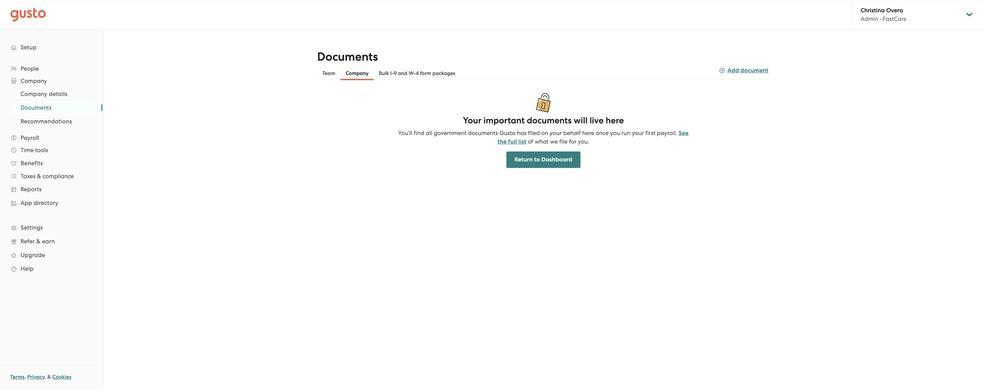 Task type: describe. For each thing, give the bounding box(es) containing it.
admin
[[861, 15, 878, 22]]

add document
[[727, 67, 768, 74]]

1 your from the left
[[550, 130, 562, 136]]

reports
[[21, 186, 42, 193]]

fastcars
[[883, 15, 906, 22]]

add
[[727, 67, 739, 74]]

benefits link
[[7, 157, 96, 169]]

documents link
[[12, 101, 96, 114]]

we
[[550, 138, 558, 145]]

government
[[434, 130, 467, 136]]

packages
[[432, 70, 455, 76]]

on
[[541, 130, 548, 136]]

find
[[414, 130, 424, 136]]

time tools button
[[7, 144, 96, 156]]

& for compliance
[[37, 173, 41, 180]]

gusto
[[499, 130, 516, 136]]

0 horizontal spatial here
[[582, 130, 594, 136]]

company button
[[7, 75, 96, 87]]

setup
[[21, 44, 37, 51]]

team
[[322, 70, 335, 76]]

app
[[21, 200, 32, 206]]

documents inside list
[[21, 104, 52, 111]]

terms link
[[10, 374, 25, 380]]

upgrade
[[21, 252, 45, 259]]

refer & earn link
[[7, 235, 96, 248]]

payroll
[[21, 134, 39, 141]]

people button
[[7, 62, 96, 75]]

settings
[[21, 224, 43, 231]]

return
[[514, 156, 533, 163]]

w-
[[409, 70, 416, 76]]

i-
[[390, 70, 394, 76]]

will
[[574, 115, 588, 126]]

recommendations
[[21, 118, 72, 125]]

return to dashboard link
[[506, 152, 581, 168]]

terms
[[10, 374, 25, 380]]

what
[[535, 138, 549, 145]]

cookies button
[[52, 373, 71, 381]]

run
[[622, 130, 631, 136]]

2 your from the left
[[632, 130, 644, 136]]

behalf
[[563, 130, 581, 136]]

add document link
[[719, 66, 768, 75]]

full
[[508, 138, 517, 145]]

christina
[[861, 7, 885, 14]]

company inside dropdown button
[[21, 77, 47, 84]]

taxes
[[21, 173, 36, 180]]

for
[[569, 138, 577, 145]]

0 vertical spatial here
[[606, 115, 624, 126]]

dashboard
[[541, 156, 572, 163]]

privacy
[[27, 374, 45, 380]]

you'll
[[398, 130, 412, 136]]

setup link
[[7, 41, 96, 53]]

bulk i-9 and w-4 form packages button
[[374, 67, 460, 80]]

9
[[394, 70, 397, 76]]

home image
[[10, 8, 46, 21]]

taxes & compliance
[[21, 173, 74, 180]]

of
[[528, 138, 533, 145]]

company button
[[340, 67, 374, 80]]

4
[[416, 70, 419, 76]]

see the full list
[[498, 130, 689, 145]]

time
[[21, 147, 34, 154]]

see the full list link
[[498, 130, 689, 145]]

bulk i-9 and w-4 form packages
[[379, 70, 455, 76]]

privacy link
[[27, 374, 45, 380]]

of what we file for you.
[[528, 138, 589, 145]]

filed
[[528, 130, 540, 136]]



Task type: vqa. For each thing, say whether or not it's contained in the screenshot.
If You Need Assistance With Anything, We'Re Here To Help.
no



Task type: locate. For each thing, give the bounding box(es) containing it.
here
[[606, 115, 624, 126], [582, 130, 594, 136]]

,
[[25, 374, 26, 380], [45, 374, 46, 380]]

you.
[[578, 138, 589, 145]]

and
[[398, 70, 407, 76]]

people
[[21, 65, 39, 72]]

time tools
[[21, 147, 48, 154]]

1 vertical spatial documents
[[468, 130, 498, 136]]

payroll.
[[657, 130, 677, 136]]

list
[[518, 138, 526, 145]]

1 list from the top
[[0, 62, 103, 276]]

documents
[[527, 115, 572, 126], [468, 130, 498, 136]]

documents down company details at the left top
[[21, 104, 52, 111]]

payroll button
[[7, 132, 96, 144]]

2 list from the top
[[0, 87, 103, 128]]

document
[[740, 67, 768, 74]]

company for company button
[[346, 70, 369, 76]]

1 horizontal spatial documents
[[317, 50, 378, 64]]

your important documents will live here
[[463, 115, 624, 126]]

0 horizontal spatial documents
[[468, 130, 498, 136]]

company details link
[[12, 88, 96, 100]]

taxes & compliance button
[[7, 170, 96, 182]]

company for company details
[[21, 91, 47, 97]]

team button
[[317, 67, 340, 80]]

, left privacy link
[[25, 374, 26, 380]]

0 horizontal spatial documents
[[21, 104, 52, 111]]

first
[[645, 130, 655, 136]]

see
[[679, 130, 689, 137]]

& inside dropdown button
[[37, 173, 41, 180]]

here up you
[[606, 115, 624, 126]]

1 vertical spatial here
[[582, 130, 594, 136]]

tools
[[35, 147, 48, 154]]

once
[[596, 130, 609, 136]]

list containing company details
[[0, 87, 103, 128]]

documents up company button
[[317, 50, 378, 64]]

company inside button
[[346, 70, 369, 76]]

& left earn
[[36, 238, 40, 245]]

app directory link
[[7, 197, 96, 209]]

upgrade link
[[7, 249, 96, 261]]

your up we
[[550, 130, 562, 136]]

company down company dropdown button
[[21, 91, 47, 97]]

recommendations link
[[12, 115, 96, 128]]

cookies
[[52, 374, 71, 380]]

0 horizontal spatial your
[[550, 130, 562, 136]]

1 horizontal spatial here
[[606, 115, 624, 126]]

gusto navigation element
[[0, 29, 103, 287]]

app directory
[[21, 200, 58, 206]]

file
[[559, 138, 568, 145]]

0 vertical spatial company
[[346, 70, 369, 76]]

refer & earn
[[21, 238, 55, 245]]

0 vertical spatial documents
[[317, 50, 378, 64]]

1 vertical spatial company
[[21, 77, 47, 84]]

0 horizontal spatial ,
[[25, 374, 26, 380]]

all
[[426, 130, 432, 136]]

company details
[[21, 91, 67, 97]]

form
[[420, 70, 431, 76]]

1 , from the left
[[25, 374, 26, 380]]

& right taxes
[[37, 173, 41, 180]]

&
[[37, 173, 41, 180], [36, 238, 40, 245], [47, 374, 51, 380]]

company down people
[[21, 77, 47, 84]]

has
[[517, 130, 527, 136]]

directory
[[34, 200, 58, 206]]

bulk
[[379, 70, 389, 76]]

compliance
[[43, 173, 74, 180]]

documents
[[317, 50, 378, 64], [21, 104, 52, 111]]

here up you.
[[582, 130, 594, 136]]

list containing people
[[0, 62, 103, 276]]

details
[[49, 91, 67, 97]]

earn
[[42, 238, 55, 245]]

& left cookies button
[[47, 374, 51, 380]]

documents down your
[[468, 130, 498, 136]]

company left bulk on the left
[[346, 70, 369, 76]]

reports link
[[7, 183, 96, 195]]

1 horizontal spatial ,
[[45, 374, 46, 380]]

•
[[880, 15, 881, 22]]

return to dashboard
[[514, 156, 572, 163]]

documents up on
[[527, 115, 572, 126]]

2 vertical spatial company
[[21, 91, 47, 97]]

refer
[[21, 238, 35, 245]]

1 horizontal spatial your
[[632, 130, 644, 136]]

benefits
[[21, 160, 43, 167]]

0 vertical spatial documents
[[527, 115, 572, 126]]

list
[[0, 62, 103, 276], [0, 87, 103, 128]]

, left cookies button
[[45, 374, 46, 380]]

you
[[610, 130, 620, 136]]

company
[[346, 70, 369, 76], [21, 77, 47, 84], [21, 91, 47, 97]]

1 vertical spatial &
[[36, 238, 40, 245]]

you'll find all government documents gusto has filed on your behalf here once you run your first payroll.
[[398, 130, 677, 136]]

1 horizontal spatial documents
[[527, 115, 572, 126]]

your
[[463, 115, 481, 126]]

overa
[[886, 7, 903, 14]]

2 , from the left
[[45, 374, 46, 380]]

terms , privacy , & cookies
[[10, 374, 71, 380]]

help link
[[7, 263, 96, 275]]

christina overa admin • fastcars
[[861, 7, 906, 22]]

& for earn
[[36, 238, 40, 245]]

to
[[534, 156, 540, 163]]

settings link
[[7, 221, 96, 234]]

help
[[21, 265, 34, 272]]

important
[[483, 115, 525, 126]]

your right run
[[632, 130, 644, 136]]

the
[[498, 138, 507, 145]]

1 vertical spatial documents
[[21, 104, 52, 111]]

2 vertical spatial &
[[47, 374, 51, 380]]

0 vertical spatial &
[[37, 173, 41, 180]]

live
[[590, 115, 604, 126]]



